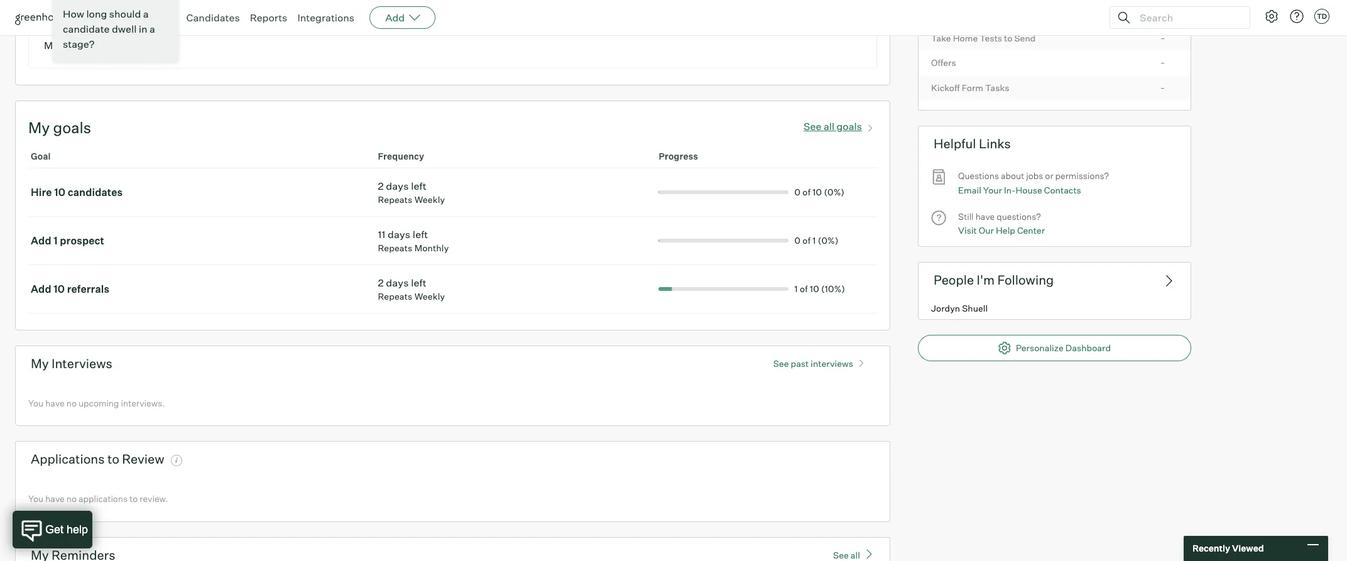 Task type: locate. For each thing, give the bounding box(es) containing it.
of left (10%)
[[800, 283, 808, 294]]

have for applications
[[45, 493, 64, 504]]

0 vertical spatial 2
[[378, 180, 384, 192]]

0 vertical spatial of
[[803, 186, 811, 197]]

1 2 days left repeats weekly from the top
[[378, 180, 445, 205]]

my down target:
[[44, 24, 58, 36]]

(10%)
[[821, 283, 845, 294]]

2 days left repeats weekly for hire 10 candidates
[[378, 180, 445, 205]]

2 weekly from the top
[[414, 291, 445, 301]]

repeats for prospect
[[378, 242, 412, 253]]

house
[[1016, 184, 1042, 195]]

my left stage?
[[44, 39, 58, 51]]

2 down 11 at the left of the page
[[378, 276, 384, 289]]

our
[[979, 225, 994, 236]]

2 2 from the top
[[378, 276, 384, 289]]

interviews
[[811, 358, 853, 369]]

1 vertical spatial repeats
[[378, 242, 412, 253]]

0 up 0 of 1 (0%)
[[795, 186, 801, 197]]

left for referrals
[[411, 276, 427, 289]]

have down applications
[[45, 493, 64, 504]]

0 vertical spatial add
[[385, 11, 405, 24]]

weekly for add 10 referrals
[[414, 291, 445, 301]]

2 vertical spatial to
[[130, 493, 138, 504]]

all for see all goals
[[824, 120, 835, 132]]

to left send
[[1004, 32, 1013, 43]]

of for add 10 referrals
[[800, 283, 808, 294]]

see for my interviews
[[773, 358, 789, 369]]

no
[[66, 398, 77, 408], [66, 493, 77, 504]]

repeats up 11 at the left of the page
[[378, 194, 412, 205]]

2 vertical spatial progress bar
[[542, 287, 788, 291]]

1 vertical spatial progress bar
[[659, 239, 788, 242]]

questions about jobs or permissions? email your in-house contacts
[[958, 170, 1109, 195]]

0 vertical spatial 0
[[795, 186, 801, 197]]

2 horizontal spatial see
[[833, 550, 849, 560]]

referrals
[[67, 283, 109, 295]]

1 down 0 of 10 (0%)
[[813, 235, 816, 245]]

1 vertical spatial 2
[[378, 276, 384, 289]]

have down my interviews
[[45, 398, 64, 408]]

0 vertical spatial weekly
[[414, 194, 445, 205]]

0 horizontal spatial to
[[107, 451, 119, 467]]

1 weekly from the top
[[414, 194, 445, 205]]

see for my goals
[[804, 120, 822, 132]]

integrations link
[[297, 11, 354, 24]]

left down 'frequency'
[[411, 180, 427, 192]]

1 vertical spatial (0%)
[[818, 235, 839, 245]]

0 vertical spatial 2 days left repeats weekly
[[378, 180, 445, 205]]

1 vertical spatial left
[[413, 228, 428, 240]]

still have questions? visit our help center
[[958, 211, 1045, 236]]

days for referrals
[[386, 276, 409, 289]]

see
[[804, 120, 822, 132], [773, 358, 789, 369], [833, 550, 849, 560]]

days inside 11 days left repeats monthly
[[388, 228, 410, 240]]

(0%) up 0 of 1 (0%)
[[824, 186, 845, 197]]

1 horizontal spatial a
[[150, 23, 155, 35]]

days for prospect
[[388, 228, 410, 240]]

you have no upcoming interviews.
[[28, 398, 165, 408]]

1 horizontal spatial to
[[130, 493, 138, 504]]

you down applications
[[28, 493, 43, 504]]

my left the 'interviews'
[[31, 355, 49, 371]]

my interviews
[[31, 355, 112, 371]]

email
[[958, 184, 981, 195]]

still
[[958, 211, 974, 222]]

should
[[109, 8, 141, 20]]

2 days left repeats weekly
[[378, 180, 445, 205], [378, 276, 445, 301]]

(0%) up (10%)
[[818, 235, 839, 245]]

0 horizontal spatial a
[[143, 8, 149, 20]]

1 vertical spatial a
[[150, 23, 155, 35]]

to left the review.
[[130, 493, 138, 504]]

days down 'frequency'
[[386, 180, 409, 192]]

1
[[54, 234, 58, 247], [813, 235, 816, 245], [795, 283, 798, 294]]

2 vertical spatial repeats
[[378, 291, 412, 301]]

no left applications
[[66, 493, 77, 504]]

weekly down monthly
[[414, 291, 445, 301]]

0 vertical spatial all
[[824, 120, 835, 132]]

integrations
[[297, 11, 354, 24]]

- for take home tests to send
[[1161, 31, 1165, 44]]

shuell
[[962, 303, 988, 314]]

11
[[378, 228, 385, 240]]

2 vertical spatial left
[[411, 276, 427, 289]]

1 vertical spatial of
[[803, 235, 811, 245]]

4 link
[[919, 1, 1191, 26]]

1 vertical spatial 0
[[795, 235, 801, 245]]

goal
[[31, 151, 51, 161]]

you have no applications to review.
[[28, 493, 168, 504]]

of down 0 of 10 (0%)
[[803, 235, 811, 245]]

2 down 'frequency'
[[378, 180, 384, 192]]

average:
[[61, 24, 101, 36]]

2 you from the top
[[28, 493, 43, 504]]

0 vertical spatial repeats
[[378, 194, 412, 205]]

0 vertical spatial to
[[1004, 32, 1013, 43]]

progress bar for referrals
[[542, 287, 788, 291]]

recently
[[1193, 543, 1230, 554]]

to left review
[[107, 451, 119, 467]]

2 days left repeats weekly down 'frequency'
[[378, 180, 445, 205]]

1 vertical spatial all
[[851, 550, 860, 560]]

reports link
[[250, 11, 287, 24]]

add for add 1 prospect
[[31, 234, 51, 247]]

how long should a candidate dwell in a stage? tooltip
[[53, 0, 178, 62]]

td button
[[1315, 9, 1330, 24]]

1 horizontal spatial all
[[851, 550, 860, 560]]

1 vertical spatial 2 days left repeats weekly
[[378, 276, 445, 301]]

- for kickoff form tasks
[[1161, 81, 1165, 93]]

tasks
[[985, 82, 1009, 93]]

1 vertical spatial you
[[28, 493, 43, 504]]

1 vertical spatial weekly
[[414, 291, 445, 301]]

all
[[824, 120, 835, 132], [851, 550, 860, 560]]

2 days left repeats weekly down monthly
[[378, 276, 445, 301]]

2 2 days left repeats weekly from the top
[[378, 276, 445, 301]]

0 vertical spatial have
[[976, 211, 995, 222]]

1 vertical spatial no
[[66, 493, 77, 504]]

2 vertical spatial see
[[833, 550, 849, 560]]

1 horizontal spatial see
[[804, 120, 822, 132]]

1 you from the top
[[28, 398, 43, 408]]

or
[[1045, 170, 1053, 181]]

take home tests to send
[[931, 32, 1036, 43]]

repeats for candidates
[[378, 194, 412, 205]]

2 0 from the top
[[795, 235, 801, 245]]

applications
[[79, 493, 128, 504]]

of for hire 10 candidates
[[803, 186, 811, 197]]

progress bar
[[659, 190, 788, 194], [659, 239, 788, 242], [542, 287, 788, 291]]

1 horizontal spatial goals
[[837, 120, 862, 132]]

1 vertical spatial days
[[388, 228, 410, 240]]

personalize dashboard
[[1016, 342, 1111, 353]]

candidate
[[63, 23, 110, 35]]

left for prospect
[[413, 228, 428, 240]]

center
[[1017, 225, 1045, 236]]

have inside still have questions? visit our help center
[[976, 211, 995, 222]]

days down 11 days left repeats monthly
[[386, 276, 409, 289]]

1 vertical spatial add
[[31, 234, 51, 247]]

0 vertical spatial see
[[804, 120, 822, 132]]

1 left (10%)
[[795, 283, 798, 294]]

add for add 10 referrals
[[31, 283, 51, 295]]

days right 11 at the left of the page
[[388, 228, 410, 240]]

1 2 from the top
[[378, 180, 384, 192]]

left inside 11 days left repeats monthly
[[413, 228, 428, 240]]

repeats down 11 days left repeats monthly
[[378, 291, 412, 301]]

0 vertical spatial you
[[28, 398, 43, 408]]

repeats
[[378, 194, 412, 205], [378, 242, 412, 253], [378, 291, 412, 301]]

jobs
[[153, 11, 176, 24]]

(0%)
[[824, 186, 845, 197], [818, 235, 839, 245]]

left
[[411, 180, 427, 192], [413, 228, 428, 240], [411, 276, 427, 289]]

left up monthly
[[413, 228, 428, 240]]

i'm
[[977, 272, 995, 288]]

home
[[953, 32, 978, 43]]

greenhouse recruiting image
[[15, 10, 128, 25]]

4
[[1160, 6, 1166, 19]]

weekly up 11 days left repeats monthly
[[414, 194, 445, 205]]

repeats down 11 at the left of the page
[[378, 242, 412, 253]]

0 vertical spatial left
[[411, 180, 427, 192]]

left down monthly
[[411, 276, 427, 289]]

0 vertical spatial no
[[66, 398, 77, 408]]

-
[[103, 24, 108, 36], [1161, 31, 1165, 44], [117, 39, 122, 51], [1161, 56, 1165, 69], [1161, 81, 1165, 93]]

1 left prospect
[[54, 234, 58, 247]]

kickoff form tasks
[[931, 82, 1009, 93]]

2 vertical spatial have
[[45, 493, 64, 504]]

1 vertical spatial see
[[773, 358, 789, 369]]

have for upcoming
[[45, 398, 64, 408]]

a up in
[[143, 8, 149, 20]]

add 1 prospect
[[31, 234, 104, 247]]

0 vertical spatial progress bar
[[659, 190, 788, 194]]

have up our
[[976, 211, 995, 222]]

questions
[[958, 170, 999, 181]]

2 repeats from the top
[[378, 242, 412, 253]]

2 no from the top
[[66, 493, 77, 504]]

applications
[[31, 451, 105, 467]]

3 repeats from the top
[[378, 291, 412, 301]]

0 horizontal spatial all
[[824, 120, 835, 132]]

1 no from the top
[[66, 398, 77, 408]]

2 vertical spatial add
[[31, 283, 51, 295]]

2
[[378, 180, 384, 192], [378, 276, 384, 289]]

of up 0 of 1 (0%)
[[803, 186, 811, 197]]

no left upcoming
[[66, 398, 77, 408]]

2 for add 10 referrals
[[378, 276, 384, 289]]

you down my interviews
[[28, 398, 43, 408]]

1 0 from the top
[[795, 186, 801, 197]]

a right in
[[150, 23, 155, 35]]

1 repeats from the top
[[378, 194, 412, 205]]

see past interviews
[[773, 358, 853, 369]]

dwell
[[112, 23, 137, 35]]

attainment:
[[61, 39, 115, 51]]

0 down 0 of 10 (0%)
[[795, 235, 801, 245]]

0 of 10 (0%)
[[795, 186, 845, 197]]

2 vertical spatial of
[[800, 283, 808, 294]]

0 vertical spatial days
[[386, 180, 409, 192]]

following
[[997, 272, 1054, 288]]

hrs
[[95, 9, 111, 21]]

helpful
[[934, 136, 976, 152]]

reports
[[250, 11, 287, 24]]

candidates
[[186, 11, 240, 24]]

0 horizontal spatial see
[[773, 358, 789, 369]]

1 vertical spatial have
[[45, 398, 64, 408]]

my
[[44, 24, 58, 36], [44, 39, 58, 51], [28, 118, 50, 137], [31, 355, 49, 371]]

0 vertical spatial (0%)
[[824, 186, 845, 197]]

add inside popup button
[[385, 11, 405, 24]]

0 for 2 days left
[[795, 186, 801, 197]]

repeats inside 11 days left repeats monthly
[[378, 242, 412, 253]]

past
[[791, 358, 809, 369]]

goals
[[53, 118, 91, 137], [837, 120, 862, 132]]

td button
[[1312, 6, 1332, 26]]

personalize dashboard link
[[918, 335, 1191, 361]]

2 vertical spatial days
[[386, 276, 409, 289]]

0
[[795, 186, 801, 197], [795, 235, 801, 245]]



Task type: describe. For each thing, give the bounding box(es) containing it.
weekly for hire 10 candidates
[[414, 194, 445, 205]]

add 10 referrals
[[31, 283, 109, 295]]

left for candidates
[[411, 180, 427, 192]]

0 of 1 (0%)
[[795, 235, 839, 245]]

take
[[931, 32, 951, 43]]

you for you have no applications to review.
[[28, 493, 43, 504]]

see all link
[[833, 548, 875, 560]]

td
[[1317, 12, 1327, 21]]

target:
[[44, 9, 78, 21]]

recently viewed
[[1193, 543, 1264, 554]]

see all
[[833, 550, 860, 560]]

(0%) for 11 days left
[[818, 235, 839, 245]]

review.
[[140, 493, 168, 504]]

visit our help center link
[[958, 224, 1045, 238]]

jobs
[[1026, 170, 1043, 181]]

in
[[139, 23, 147, 35]]

0 horizontal spatial goals
[[53, 118, 91, 137]]

10 right hire
[[54, 186, 65, 198]]

long
[[86, 8, 107, 20]]

permissions?
[[1055, 170, 1109, 181]]

form
[[962, 82, 983, 93]]

configure image
[[1264, 9, 1279, 24]]

65
[[80, 9, 93, 21]]

progress bar for candidates
[[659, 190, 788, 194]]

add button
[[370, 6, 436, 29]]

2 for hire 10 candidates
[[378, 180, 384, 192]]

personalize
[[1016, 342, 1064, 353]]

see past interviews link
[[767, 352, 875, 369]]

progress
[[659, 151, 698, 161]]

0 vertical spatial a
[[143, 8, 149, 20]]

applications to review
[[31, 451, 164, 467]]

all for see all
[[851, 550, 860, 560]]

have for visit
[[976, 211, 995, 222]]

10 up 0 of 1 (0%)
[[813, 186, 822, 197]]

people i'm following
[[934, 272, 1054, 288]]

send
[[1014, 32, 1036, 43]]

10 left referrals
[[54, 283, 65, 295]]

1 vertical spatial to
[[107, 451, 119, 467]]

about
[[1001, 170, 1024, 181]]

my up goal
[[28, 118, 50, 137]]

jobs link
[[153, 11, 176, 24]]

questions?
[[997, 211, 1041, 222]]

hire
[[31, 186, 52, 198]]

2 horizontal spatial 1
[[813, 235, 816, 245]]

people
[[934, 272, 974, 288]]

in-
[[1004, 184, 1016, 195]]

email your in-house contacts link
[[958, 183, 1081, 197]]

tests
[[980, 32, 1002, 43]]

Search text field
[[1137, 8, 1239, 27]]

kickoff
[[931, 82, 960, 93]]

interviews
[[51, 355, 112, 371]]

progress bar for prospect
[[659, 239, 788, 242]]

days for candidates
[[386, 180, 409, 192]]

no for upcoming
[[66, 398, 77, 408]]

people i'm following link
[[918, 262, 1191, 297]]

- for offers
[[1161, 56, 1165, 69]]

offers
[[931, 57, 956, 68]]

you for you have no upcoming interviews.
[[28, 398, 43, 408]]

jordyn
[[931, 303, 960, 314]]

10 left (10%)
[[810, 283, 819, 294]]

candidates link
[[186, 11, 240, 24]]

my goals
[[28, 118, 91, 137]]

helpful links
[[934, 136, 1011, 152]]

0 horizontal spatial 1
[[54, 234, 58, 247]]

dashboard
[[1066, 342, 1111, 353]]

viewed
[[1232, 543, 1264, 554]]

visit
[[958, 225, 977, 236]]

2 horizontal spatial to
[[1004, 32, 1013, 43]]

review
[[122, 451, 164, 467]]

repeats for referrals
[[378, 291, 412, 301]]

interviews.
[[121, 398, 165, 408]]

how long should a candidate dwell in a stage?
[[63, 8, 155, 50]]

1 of 10 (10%)
[[795, 283, 845, 294]]

monthly
[[414, 242, 449, 253]]

0 for 11 days left
[[795, 235, 801, 245]]

jordyn shuell link
[[919, 297, 1191, 319]]

hire 10 candidates
[[31, 186, 123, 198]]

stage?
[[63, 38, 95, 50]]

help
[[996, 225, 1015, 236]]

your
[[983, 184, 1002, 195]]

add for add
[[385, 11, 405, 24]]

candidates
[[68, 186, 123, 198]]

11 days left repeats monthly
[[378, 228, 449, 253]]

target: 65 hrs my average: - my attainment: -
[[44, 9, 122, 51]]

1 horizontal spatial 1
[[795, 283, 798, 294]]

jordyn shuell
[[931, 303, 988, 314]]

of for add 1 prospect
[[803, 235, 811, 245]]

2 days left repeats weekly for add 10 referrals
[[378, 276, 445, 301]]

contacts
[[1044, 184, 1081, 195]]

see all goals
[[804, 120, 862, 132]]

no for applications
[[66, 493, 77, 504]]

links
[[979, 136, 1011, 152]]

frequency
[[378, 151, 424, 161]]

upcoming
[[79, 398, 119, 408]]

prospect
[[60, 234, 104, 247]]

(0%) for 2 days left
[[824, 186, 845, 197]]



Task type: vqa. For each thing, say whether or not it's contained in the screenshot.
Center
yes



